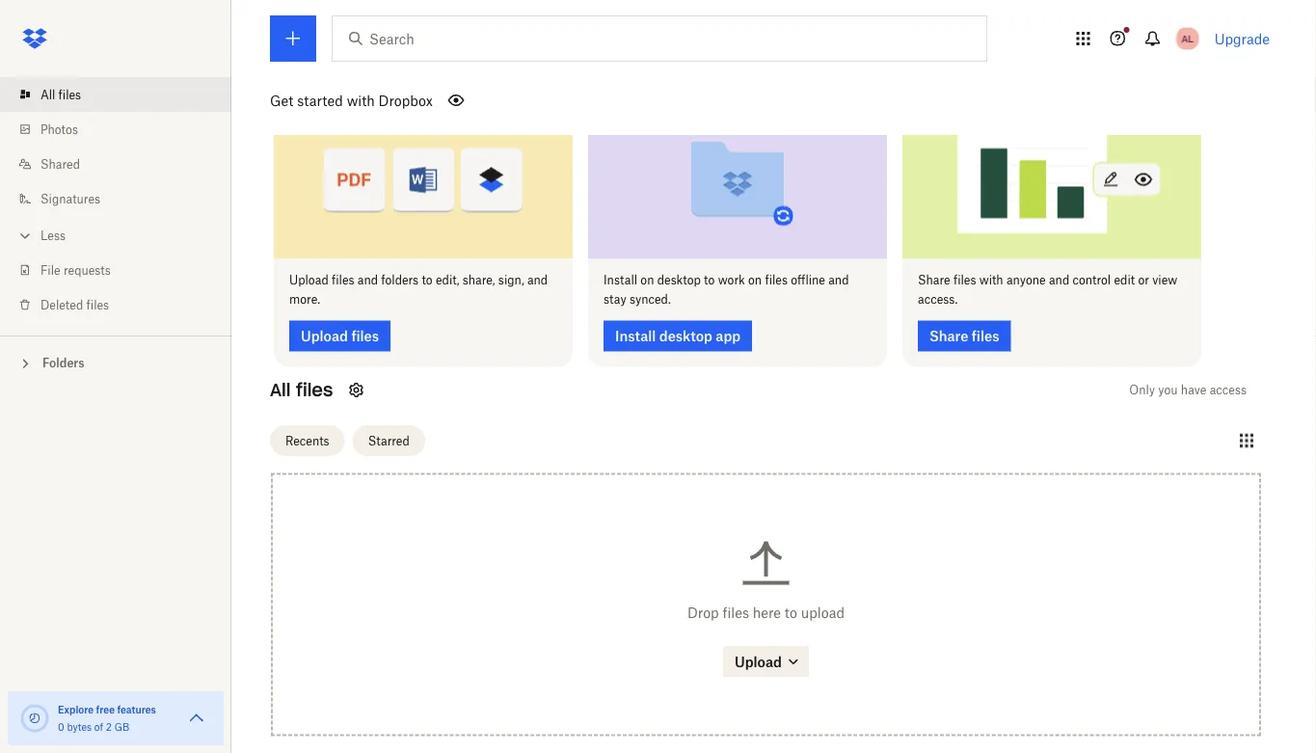 Task type: locate. For each thing, give the bounding box(es) containing it.
share down access.
[[930, 328, 969, 345]]

folders
[[381, 273, 419, 288]]

upload inside upload files and folders to edit, share, sign, and more.
[[289, 273, 329, 288]]

dropbox image
[[15, 19, 54, 58]]

upload down the more.
[[301, 328, 348, 345]]

with right started
[[347, 92, 375, 108]]

upload files
[[301, 328, 379, 345]]

desktop left app
[[659, 328, 713, 345]]

folders button
[[0, 348, 231, 377]]

0 vertical spatial all
[[41, 87, 55, 102]]

upload inside button
[[301, 328, 348, 345]]

drop files here to upload
[[688, 605, 845, 621]]

all inside "link"
[[41, 87, 55, 102]]

install for install on desktop to work on files offline and stay synced.
[[604, 273, 638, 288]]

less image
[[15, 226, 35, 245]]

share inside 'button'
[[930, 328, 969, 345]]

all files inside "link"
[[41, 87, 81, 102]]

to left 'work'
[[704, 273, 715, 288]]

all up the recents
[[270, 380, 291, 402]]

file requests link
[[15, 253, 231, 287]]

0 horizontal spatial all
[[41, 87, 55, 102]]

0 vertical spatial all files
[[41, 87, 81, 102]]

files left here
[[723, 605, 749, 621]]

2 vertical spatial upload
[[735, 654, 782, 670]]

on up synced.
[[641, 273, 654, 288]]

upload inside dropdown button
[[735, 654, 782, 670]]

install
[[604, 273, 638, 288], [615, 328, 656, 345]]

files up access.
[[954, 273, 976, 288]]

all
[[41, 87, 55, 102], [270, 380, 291, 402]]

deleted files
[[41, 298, 109, 312]]

and left control
[[1049, 273, 1070, 288]]

edit
[[1114, 273, 1135, 288]]

share up access.
[[918, 273, 951, 288]]

1 vertical spatial all files
[[270, 380, 333, 402]]

1 horizontal spatial on
[[748, 273, 762, 288]]

to left 'edit,'
[[422, 273, 433, 288]]

install down synced.
[[615, 328, 656, 345]]

4 and from the left
[[1049, 273, 1070, 288]]

install up stay on the top left
[[604, 273, 638, 288]]

share,
[[463, 273, 495, 288]]

and inside share files with anyone and control edit or view access.
[[1049, 273, 1070, 288]]

files right deleted
[[86, 298, 109, 312]]

with
[[347, 92, 375, 108], [980, 273, 1004, 288]]

install inside button
[[615, 328, 656, 345]]

share for share files
[[930, 328, 969, 345]]

0 vertical spatial install
[[604, 273, 638, 288]]

files up folder settings image
[[351, 328, 379, 345]]

upload up the more.
[[289, 273, 329, 288]]

more.
[[289, 293, 320, 307]]

al button
[[1172, 23, 1203, 54]]

gb
[[114, 721, 129, 733]]

upload files and folders to edit, share, sign, and more.
[[289, 273, 548, 307]]

0 vertical spatial with
[[347, 92, 375, 108]]

2
[[106, 721, 112, 733]]

1 vertical spatial with
[[980, 273, 1004, 288]]

files up "upload files"
[[332, 273, 354, 288]]

1 horizontal spatial all files
[[270, 380, 333, 402]]

2 and from the left
[[527, 273, 548, 288]]

to
[[422, 273, 433, 288], [704, 273, 715, 288], [785, 605, 797, 621]]

1 horizontal spatial with
[[980, 273, 1004, 288]]

with inside share files with anyone and control edit or view access.
[[980, 273, 1004, 288]]

1 horizontal spatial all
[[270, 380, 291, 402]]

0 horizontal spatial on
[[641, 273, 654, 288]]

0 horizontal spatial with
[[347, 92, 375, 108]]

1 vertical spatial upload
[[301, 328, 348, 345]]

0 horizontal spatial all files
[[41, 87, 81, 102]]

photos
[[41, 122, 78, 136]]

on
[[641, 273, 654, 288], [748, 273, 762, 288]]

view
[[1153, 273, 1178, 288]]

requests
[[64, 263, 111, 277]]

and right offline
[[829, 273, 849, 288]]

files inside 'button'
[[972, 328, 1000, 345]]

share files with anyone and control edit or view access.
[[918, 273, 1178, 307]]

1 vertical spatial install
[[615, 328, 656, 345]]

all files up photos
[[41, 87, 81, 102]]

on right 'work'
[[748, 273, 762, 288]]

dropbox
[[379, 92, 433, 108]]

all files list item
[[0, 77, 231, 112]]

only you have access
[[1130, 383, 1247, 398]]

upload
[[801, 605, 845, 621]]

2 horizontal spatial to
[[785, 605, 797, 621]]

all files up the recents
[[270, 380, 333, 402]]

you
[[1159, 383, 1178, 398]]

get
[[270, 92, 294, 108]]

desktop inside install on desktop to work on files offline and stay synced.
[[657, 273, 701, 288]]

files
[[58, 87, 81, 102], [332, 273, 354, 288], [765, 273, 788, 288], [954, 273, 976, 288], [86, 298, 109, 312], [351, 328, 379, 345], [972, 328, 1000, 345], [296, 380, 333, 402], [723, 605, 749, 621]]

share
[[918, 273, 951, 288], [930, 328, 969, 345]]

sign,
[[498, 273, 524, 288]]

to inside install on desktop to work on files offline and stay synced.
[[704, 273, 715, 288]]

2 on from the left
[[748, 273, 762, 288]]

files up photos
[[58, 87, 81, 102]]

0 vertical spatial desktop
[[657, 273, 701, 288]]

all files
[[41, 87, 81, 102], [270, 380, 333, 402]]

1 horizontal spatial to
[[704, 273, 715, 288]]

1 on from the left
[[641, 273, 654, 288]]

list
[[0, 66, 231, 336]]

to right here
[[785, 605, 797, 621]]

upload files button
[[289, 321, 391, 352]]

get started with dropbox
[[270, 92, 433, 108]]

upload button
[[723, 647, 809, 677]]

explore
[[58, 704, 94, 716]]

of
[[94, 721, 103, 733]]

anyone
[[1007, 273, 1046, 288]]

desktop up synced.
[[657, 273, 701, 288]]

and
[[358, 273, 378, 288], [527, 273, 548, 288], [829, 273, 849, 288], [1049, 273, 1070, 288]]

desktop
[[657, 273, 701, 288], [659, 328, 713, 345]]

files left offline
[[765, 273, 788, 288]]

with left anyone
[[980, 273, 1004, 288]]

1 vertical spatial share
[[930, 328, 969, 345]]

3 and from the left
[[829, 273, 849, 288]]

and left "folders" on the top of the page
[[358, 273, 378, 288]]

0 vertical spatial upload
[[289, 273, 329, 288]]

0 horizontal spatial to
[[422, 273, 433, 288]]

all files link
[[15, 77, 231, 112]]

install inside install on desktop to work on files offline and stay synced.
[[604, 273, 638, 288]]

share files button
[[918, 321, 1011, 352]]

0
[[58, 721, 64, 733]]

upload down drop files here to upload
[[735, 654, 782, 670]]

access
[[1210, 383, 1247, 398]]

share inside share files with anyone and control edit or view access.
[[918, 273, 951, 288]]

upload
[[289, 273, 329, 288], [301, 328, 348, 345], [735, 654, 782, 670]]

and right sign,
[[527, 273, 548, 288]]

folder settings image
[[345, 379, 368, 402]]

0 vertical spatial share
[[918, 273, 951, 288]]

upgrade
[[1215, 30, 1270, 47]]

all up photos
[[41, 87, 55, 102]]

folders
[[42, 356, 84, 370]]

1 and from the left
[[358, 273, 378, 288]]

files down share files with anyone and control edit or view access.
[[972, 328, 1000, 345]]

shared
[[41, 157, 80, 171]]

1 vertical spatial desktop
[[659, 328, 713, 345]]



Task type: describe. For each thing, give the bounding box(es) containing it.
deleted
[[41, 298, 83, 312]]

recents button
[[270, 426, 345, 457]]

Search in folder "Dropbox" text field
[[369, 28, 947, 49]]

offline
[[791, 273, 825, 288]]

photos link
[[15, 112, 231, 147]]

drop
[[688, 605, 719, 621]]

files inside "link"
[[58, 87, 81, 102]]

to for drop
[[785, 605, 797, 621]]

with for started
[[347, 92, 375, 108]]

files inside share files with anyone and control edit or view access.
[[954, 273, 976, 288]]

work
[[718, 273, 745, 288]]

starred
[[368, 434, 410, 448]]

control
[[1073, 273, 1111, 288]]

desktop inside button
[[659, 328, 713, 345]]

install for install desktop app
[[615, 328, 656, 345]]

stay
[[604, 293, 627, 307]]

to for install
[[704, 273, 715, 288]]

free
[[96, 704, 115, 716]]

upgrade link
[[1215, 30, 1270, 47]]

here
[[753, 605, 781, 621]]

files left folder settings image
[[296, 380, 333, 402]]

share for share files with anyone and control edit or view access.
[[918, 273, 951, 288]]

list containing all files
[[0, 66, 231, 336]]

files inside install on desktop to work on files offline and stay synced.
[[765, 273, 788, 288]]

started
[[297, 92, 343, 108]]

upload for upload files and folders to edit, share, sign, and more.
[[289, 273, 329, 288]]

install desktop app button
[[604, 321, 752, 352]]

signatures
[[41, 191, 100, 206]]

have
[[1181, 383, 1207, 398]]

to inside upload files and folders to edit, share, sign, and more.
[[422, 273, 433, 288]]

shared link
[[15, 147, 231, 181]]

synced.
[[630, 293, 671, 307]]

install on desktop to work on files offline and stay synced.
[[604, 273, 849, 307]]

less
[[41, 228, 66, 243]]

files inside upload files and folders to edit, share, sign, and more.
[[332, 273, 354, 288]]

deleted files link
[[15, 287, 231, 322]]

and inside install on desktop to work on files offline and stay synced.
[[829, 273, 849, 288]]

al
[[1182, 32, 1194, 44]]

edit,
[[436, 273, 460, 288]]

1 vertical spatial all
[[270, 380, 291, 402]]

starred button
[[353, 426, 425, 457]]

file requests
[[41, 263, 111, 277]]

with for files
[[980, 273, 1004, 288]]

only
[[1130, 383, 1155, 398]]

files inside button
[[351, 328, 379, 345]]

share files
[[930, 328, 1000, 345]]

quota usage element
[[19, 703, 50, 734]]

bytes
[[67, 721, 92, 733]]

features
[[117, 704, 156, 716]]

install desktop app
[[615, 328, 741, 345]]

explore free features 0 bytes of 2 gb
[[58, 704, 156, 733]]

app
[[716, 328, 741, 345]]

file
[[41, 263, 60, 277]]

access.
[[918, 293, 958, 307]]

signatures link
[[15, 181, 231, 216]]

upload for upload files
[[301, 328, 348, 345]]

or
[[1138, 273, 1150, 288]]

recents
[[285, 434, 329, 448]]



Task type: vqa. For each thing, say whether or not it's contained in the screenshot.


